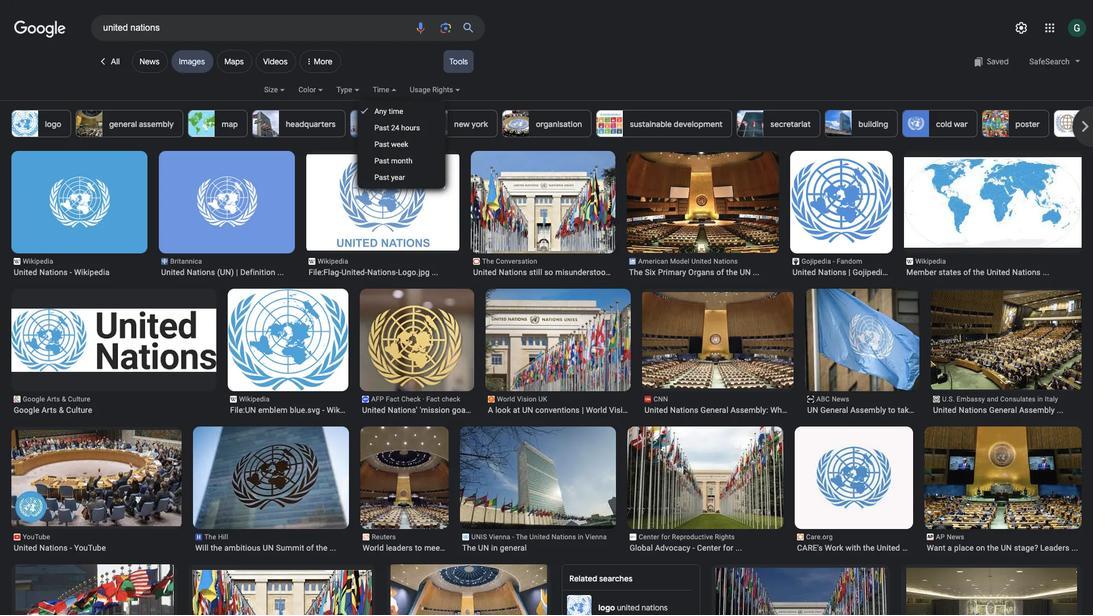Task type: describe. For each thing, give the bounding box(es) containing it.
the for the conversation
[[483, 257, 494, 265]]

any time link
[[358, 103, 445, 120]]

2 assembly from the left
[[1020, 406, 1056, 415]]

care's work with the united nations - care
[[798, 543, 958, 553]]

tools
[[450, 56, 468, 67]]

em
[[1088, 119, 1094, 129]]

un left stage?
[[1002, 543, 1013, 553]]

misunderstood
[[556, 268, 611, 277]]

the inside want a place on the un stage? leaders of divided nations must first get  past this gatekeeper | ap news element
[[988, 543, 999, 553]]

united
[[617, 602, 640, 613]]

maps link
[[217, 50, 252, 73]]

0 vertical spatial &
[[62, 395, 66, 403]]

work
[[825, 543, 844, 553]]

cnn
[[654, 395, 669, 403]]

reuters
[[372, 533, 396, 541]]

nations'
[[388, 406, 418, 415]]

united nations | gojipedia | fandom list item
[[791, 151, 924, 277]]

ap news
[[937, 533, 965, 541]]

usage
[[410, 85, 431, 94]]

type
[[337, 85, 352, 94]]

| right the conventions
[[582, 406, 584, 415]]

... inside file:flag-united-nations-logo.jpg - wikipedia element
[[432, 268, 439, 277]]

secretariat link
[[737, 110, 821, 137]]

sustainable
[[630, 119, 672, 129]]

saved
[[987, 56, 1009, 67]]

... inside the will the ambitious un summit of the future just be a rehash of the past? |  the hill element
[[330, 543, 336, 553]]

secretariat
[[771, 119, 811, 129]]

past month
[[375, 157, 413, 165]]

0 horizontal spatial general
[[109, 119, 137, 129]]

em link
[[1055, 110, 1094, 137]]

cold war link
[[903, 110, 978, 137]]

the for the six primary organs of the un ...
[[629, 268, 643, 277]]

... inside want a place on the un stage? leaders of divided nations must first get  past this gatekeeper | ap news element
[[1072, 543, 1079, 553]]

the hill
[[205, 533, 228, 541]]

why is the united nations still so misunderstood? element
[[473, 267, 619, 277]]

united nations general assembly ... list item
[[917, 289, 1082, 415]]

past for past month
[[375, 157, 390, 165]]

google arts & culture list item
[[11, 289, 216, 415]]

why is the united nations still so misunderstood? image
[[467, 151, 620, 254]]

next image
[[1074, 115, 1094, 138]]

united nations (un) | definition ... list item
[[150, 151, 304, 277]]

all
[[111, 56, 120, 67]]

color
[[299, 85, 316, 94]]

general inside list item
[[500, 543, 527, 553]]

of inside list item
[[307, 543, 314, 553]]

(un)
[[217, 268, 234, 277]]

type button
[[337, 84, 373, 103]]

united nations general assembly: who's speaking and what to watch for | cnn image
[[631, 292, 802, 389]]

peace link
[[350, 110, 416, 137]]

the right summit
[[316, 543, 328, 553]]

1 horizontal spatial place
[[955, 543, 975, 553]]

logo.jpg
[[398, 268, 430, 277]]

videos
[[263, 56, 288, 67]]

file:flag-
[[309, 268, 342, 277]]

united nations | human rights watch image
[[716, 568, 887, 615]]

... inside united nations general assembly: who's speaking and what to watch for | cnn element
[[794, 406, 801, 415]]

will the ambitious un summit of the ... list item
[[193, 426, 349, 553]]

leaders
[[386, 543, 413, 553]]

search by image image
[[439, 21, 453, 35]]

1 horizontal spatial in
[[578, 533, 584, 541]]

1 assembly from the left
[[851, 406, 887, 415]]

... inside world leaders to meet at un as big powers vie for developing states |  reuters element
[[492, 543, 498, 553]]

sustainable development link
[[597, 110, 733, 137]]

usage rights
[[410, 85, 453, 94]]

united nations still so misunderstood ...
[[473, 268, 619, 277]]

2 list item from the left
[[387, 565, 551, 615]]

safesearch
[[1030, 57, 1070, 66]]

united nations | gojipedia | fandom
[[793, 268, 924, 277]]

file:flag-united-nations-logo.jpg ...
[[309, 268, 439, 277]]

new york link
[[421, 110, 498, 137]]

images
[[179, 56, 205, 67]]

any time
[[375, 107, 404, 116]]

un general assembly to take place amid uptick of political violence - abc  news element
[[808, 405, 965, 415]]

world inside a look at un conventions | world vision uk element
[[586, 406, 608, 415]]

safesearch button
[[1024, 50, 1087, 73]]

britannica
[[170, 257, 202, 265]]

care's work with the united nations - care image
[[795, 419, 914, 537]]

want a place on the un stage? leaders of divided nations must first get  past this gatekeeper | ap news element
[[927, 543, 1080, 553]]

... inside why is the united nations still so misunderstood? element
[[613, 268, 619, 277]]

hoax circulates about united nations' 'mission goals' | fact check image
[[340, 289, 489, 391]]

global advocacy - center for ...
[[630, 543, 743, 553]]

the inside "care's work with the united nations - care" element
[[864, 543, 875, 553]]

and
[[987, 395, 999, 403]]

united nations - wikipedia
[[14, 268, 110, 277]]

united nations - youtube element
[[14, 543, 179, 553]]

general assembly
[[109, 119, 174, 129]]

nations inside the un in general list item
[[552, 533, 576, 541]]

past year
[[375, 173, 405, 182]]

- inside list item
[[322, 406, 325, 415]]

... inside member states of the united nations - wikipedia element
[[1043, 268, 1050, 277]]

file:flag-united-nations-logo.jpg ... list item
[[298, 151, 469, 277]]

past week
[[375, 140, 409, 149]]

... inside un general assembly to take place amid uptick of political violence - abc  news element
[[958, 406, 965, 415]]

care.org
[[807, 533, 833, 541]]

leaders
[[1041, 543, 1070, 553]]

0 vertical spatial google arts & culture
[[23, 395, 91, 403]]

states
[[939, 268, 962, 277]]

united nations - wikipedia element
[[14, 267, 145, 277]]

the un in general
[[463, 543, 527, 553]]

2 fact from the left
[[427, 395, 440, 403]]

2 vienna from the left
[[586, 533, 607, 541]]

want a place on the un stage? leaders ...
[[927, 543, 1079, 553]]

1 vienna from the left
[[489, 533, 511, 541]]

development
[[674, 119, 723, 129]]

center for reproductive rights
[[639, 533, 735, 541]]

un down abc
[[808, 406, 819, 415]]

map
[[222, 119, 238, 129]]

of inside list item
[[964, 268, 972, 277]]

logo united nations
[[599, 602, 668, 613]]

quick settings image
[[1015, 21, 1029, 35]]

file:un emblem blue.svg - wikipedia list item
[[228, 289, 362, 415]]

united nations (un) | definition ...
[[161, 268, 284, 277]]

... inside the statement by the president on the united nations general assembly - u.s.  embassy & consulates in italy element
[[1058, 406, 1064, 415]]

24
[[391, 124, 400, 132]]

0 horizontal spatial uk
[[539, 395, 548, 403]]

news link
[[132, 50, 168, 73]]

member states of the united nations - wikipedia image
[[905, 157, 1082, 248]]

unis
[[472, 533, 487, 541]]

0 vertical spatial google
[[23, 395, 45, 403]]

- inside "list item"
[[693, 543, 695, 553]]

afp fact check · fact check
[[371, 395, 461, 403]]

past for past 24 hours
[[375, 124, 390, 132]]

1 horizontal spatial youtube
[[74, 543, 106, 553]]

united inside 'the six primary organs of the un ...' list item
[[692, 257, 712, 265]]

still
[[530, 268, 543, 277]]

list containing related searches
[[3, 151, 1094, 615]]

united nations (un) | definition, history, founders, flag, & facts |  britannica image
[[150, 151, 304, 254]]

1 vertical spatial &
[[59, 406, 64, 415]]

file:un emblem blue.svg - wikipedia image
[[228, 289, 349, 391]]

want a place on the un stage? leaders of divided nations must first get  past this gatekeeper | ap news image
[[924, 427, 1084, 529]]

world leaders to meet at un as big powers vie for developing states |  reuters image
[[361, 423, 449, 533]]

size
[[264, 85, 278, 94]]

0 vertical spatial news
[[140, 56, 160, 67]]

the conversation
[[483, 257, 538, 265]]

nations
[[642, 602, 668, 613]]

wikipedia for united
[[23, 257, 53, 265]]

1 vertical spatial for
[[724, 543, 734, 553]]

united nations - youtube list item
[[11, 427, 182, 553]]

the un in general list item
[[460, 426, 616, 553]]

to inside list item
[[415, 543, 422, 553]]

united nations - wikipedia image
[[3, 151, 157, 254]]

take
[[898, 406, 914, 415]]

so
[[545, 268, 554, 277]]

'mission
[[420, 406, 450, 415]]

list containing logo
[[11, 110, 1094, 137]]

0 vertical spatial arts
[[47, 395, 60, 403]]

0 vertical spatial gojipedia
[[802, 257, 832, 265]]

the united nations, new york, united states — google arts & culture element
[[14, 405, 214, 415]]

logo for logo united nations
[[599, 602, 616, 613]]

will the ambitious un summit of the future just be a rehash of the past? |  the hill image
[[193, 426, 349, 530]]

... inside hoax circulates about united nations' 'mission goals' | fact check element
[[474, 406, 481, 415]]

rights inside popup button
[[433, 85, 453, 94]]

general for united nations general assembly: who's ...
[[701, 406, 729, 415]]

more filters element
[[300, 50, 341, 73]]

summit
[[276, 543, 304, 553]]

organisation link
[[503, 110, 592, 137]]

american model united nations
[[639, 257, 738, 265]]

wikipedia for file:flag-
[[318, 257, 348, 265]]

- inside united nations | gojipedia | fandom list item
[[833, 257, 835, 265]]

nations-
[[368, 268, 398, 277]]

0 horizontal spatial fandom
[[837, 257, 863, 265]]



Task type: locate. For each thing, give the bounding box(es) containing it.
care's
[[798, 543, 823, 553]]

who's
[[771, 406, 792, 415]]

1 horizontal spatial list item
[[387, 565, 551, 615]]

wikipedia for file:un
[[239, 395, 270, 403]]

center up global
[[639, 533, 660, 541]]

united nations still so misunderstood ... list item
[[467, 151, 620, 277]]

0 horizontal spatial assembly
[[851, 406, 887, 415]]

stage?
[[1015, 543, 1039, 553]]

want a place on the un stage? leaders ... list item
[[924, 427, 1084, 553]]

file:flag-united-nations-logo.jpg - wikipedia image
[[298, 154, 469, 251]]

0 vertical spatial general
[[109, 119, 137, 129]]

4 past from the top
[[375, 173, 390, 182]]

united nations - wikipedia list item
[[3, 151, 157, 277]]

united nations - youtube
[[14, 543, 106, 553]]

united nations general assembly: who's ... list item
[[631, 289, 802, 415]]

list item down 'as'
[[387, 565, 551, 615]]

building
[[859, 119, 889, 129]]

the right states
[[974, 268, 985, 277]]

united nations 101: the six primary organs of the un - amun element
[[629, 267, 777, 277]]

to inside list item
[[889, 406, 896, 415]]

building link
[[825, 110, 898, 137]]

the un in general element
[[463, 543, 614, 553]]

file:flag-united-nations-logo.jpg - wikipedia element
[[309, 267, 457, 277]]

0 horizontal spatial in
[[492, 543, 498, 553]]

the left hill
[[205, 533, 216, 541]]

1 list item from the left
[[11, 565, 177, 615]]

0 horizontal spatial vision
[[517, 395, 537, 403]]

united nations (un) | definition, history, founders, flag, & facts |  britannica element
[[161, 267, 293, 277]]

0 vertical spatial youtube
[[23, 533, 50, 541]]

0 vertical spatial center
[[639, 533, 660, 541]]

1 vertical spatial news
[[832, 395, 850, 403]]

0 horizontal spatial at
[[445, 543, 452, 553]]

with
[[846, 543, 862, 553]]

general left assembly
[[109, 119, 137, 129]]

wikipedia inside file:flag-united-nations-logo.jpg ... list item
[[318, 257, 348, 265]]

1 horizontal spatial assembly
[[1020, 406, 1056, 415]]

general down unis vienna - the united nations in vienna at the bottom of page
[[500, 543, 527, 553]]

u.s. embassy and consulates in italy
[[943, 395, 1059, 403]]

embassy
[[957, 395, 986, 403]]

1 vertical spatial logo
[[599, 602, 616, 613]]

1 horizontal spatial uk
[[634, 406, 645, 415]]

world leaders to meet at un as big ... list item
[[361, 423, 498, 553]]

file:un emblem blue.svg - wikipedia
[[230, 406, 362, 415]]

news inside un general assembly to take place amid ... list item
[[832, 395, 850, 403]]

united nations' 'mission goals ...
[[362, 406, 481, 415]]

the six primary organs of the un ... list item
[[622, 151, 784, 277]]

headquarters
[[286, 119, 336, 129]]

logo
[[45, 119, 61, 129], [599, 602, 616, 613]]

security council chamber | united nations image
[[907, 568, 1078, 615]]

culture
[[68, 395, 91, 403], [66, 406, 92, 415]]

place right a
[[955, 543, 975, 553]]

poster link
[[983, 110, 1050, 137]]

| left member in the top right of the page
[[890, 268, 892, 277]]

1 past from the top
[[375, 124, 390, 132]]

- inside the un in general list item
[[513, 533, 515, 541]]

un right organs
[[740, 268, 751, 277]]

member states of the united nations - wikipedia element
[[907, 267, 1080, 277]]

past month link
[[358, 153, 445, 169]]

1 horizontal spatial vision
[[610, 406, 632, 415]]

0 horizontal spatial news
[[140, 56, 160, 67]]

0 horizontal spatial of
[[307, 543, 314, 553]]

member
[[907, 268, 937, 277]]

of right organs
[[717, 268, 725, 277]]

the inside list item
[[629, 268, 643, 277]]

... inside global advocacy - center for reproductive rights element
[[736, 543, 743, 553]]

nations inside 'the six primary organs of the un ...' list item
[[714, 257, 738, 265]]

peace
[[384, 119, 407, 129]]

0 horizontal spatial world
[[363, 543, 384, 553]]

3 general from the left
[[990, 406, 1018, 415]]

abc
[[817, 395, 830, 403]]

the
[[727, 268, 738, 277], [974, 268, 985, 277], [211, 543, 222, 553], [316, 543, 328, 553], [864, 543, 875, 553], [988, 543, 999, 553]]

general
[[109, 119, 137, 129], [500, 543, 527, 553]]

1 horizontal spatial fact
[[427, 395, 440, 403]]

| down the gojipedia - fandom
[[849, 268, 851, 277]]

mission & history - un watch image
[[193, 570, 372, 615]]

italy
[[1046, 395, 1059, 403]]

world inside world leaders to meet at un as big powers vie for developing states |  reuters element
[[363, 543, 384, 553]]

of
[[717, 268, 725, 277], [964, 268, 972, 277], [307, 543, 314, 553]]

united nations | gojipedia | fandom image
[[791, 151, 893, 254]]

vienna
[[489, 533, 511, 541], [586, 533, 607, 541]]

0 vertical spatial world
[[497, 395, 516, 403]]

of right states
[[964, 268, 972, 277]]

hoax circulates about united nations' 'mission goals' | fact check element
[[362, 405, 481, 415]]

united inside the un in general list item
[[530, 533, 550, 541]]

1 horizontal spatial vienna
[[586, 533, 607, 541]]

the right on at the bottom
[[988, 543, 999, 553]]

world down reuters
[[363, 543, 384, 553]]

blue.svg
[[290, 406, 320, 415]]

the united nations, new york, united states — google arts & culture image
[[11, 309, 216, 372]]

un left summit
[[263, 543, 274, 553]]

abc news
[[817, 395, 850, 403]]

| right (un)
[[236, 268, 238, 277]]

un general assembly to take place amid uptick of political violence - abc  news image
[[794, 289, 931, 391]]

will the ambitious un summit of the future just be a rehash of the past? |  the hill element
[[195, 543, 347, 553]]

of inside list item
[[717, 268, 725, 277]]

hours
[[402, 124, 420, 132]]

wikipedia inside member states of the united nations ... list item
[[916, 257, 947, 265]]

at inside list item
[[513, 406, 520, 415]]

un down unis
[[478, 543, 489, 553]]

a look at un conventions | world vision uk list item
[[482, 289, 645, 415]]

google arts & culture inside the united nations, new york, united states — google arts & culture element
[[14, 406, 92, 415]]

0 horizontal spatial gojipedia
[[802, 257, 832, 265]]

a look at un conventions | world vision uk element
[[488, 405, 645, 415]]

1 horizontal spatial to
[[889, 406, 896, 415]]

news up a
[[947, 533, 965, 541]]

the right organs
[[727, 268, 738, 277]]

to left take
[[889, 406, 896, 415]]

assembly down italy
[[1020, 406, 1056, 415]]

the down the hill
[[211, 543, 222, 553]]

0 vertical spatial in
[[1038, 395, 1044, 403]]

1 vertical spatial world
[[586, 406, 608, 415]]

0 vertical spatial uk
[[539, 395, 548, 403]]

1 vertical spatial vision
[[610, 406, 632, 415]]

as
[[468, 543, 476, 553]]

global advocacy - center for ... list item
[[628, 426, 784, 553]]

1 vertical spatial to
[[415, 543, 422, 553]]

1 horizontal spatial news
[[832, 395, 850, 403]]

vienna up the un in general
[[489, 533, 511, 541]]

united nations - youtube image
[[11, 430, 182, 526]]

member states of the united nations ...
[[907, 268, 1050, 277]]

1 general from the left
[[701, 406, 729, 415]]

0 vertical spatial rights
[[433, 85, 453, 94]]

None search field
[[0, 14, 485, 41]]

news for want
[[947, 533, 965, 541]]

0 horizontal spatial general
[[701, 406, 729, 415]]

world for world vision uk
[[497, 395, 516, 403]]

past up "past year"
[[375, 157, 390, 165]]

more button
[[300, 41, 345, 77]]

at right meet
[[445, 543, 452, 553]]

the left big
[[463, 543, 476, 553]]

un general assembly to take place amid ...
[[808, 406, 965, 415]]

1 horizontal spatial general
[[821, 406, 849, 415]]

1 vertical spatial in
[[578, 533, 584, 541]]

related searches
[[570, 574, 633, 584]]

world leaders to meet at un as big powers vie for developing states |  reuters element
[[363, 543, 498, 553]]

world up look
[[497, 395, 516, 403]]

place right take
[[916, 406, 936, 415]]

file:un emblem blue.svg - wikipedia element
[[230, 405, 362, 415]]

general left assembly:
[[701, 406, 729, 415]]

0 horizontal spatial for
[[662, 533, 671, 541]]

2 horizontal spatial in
[[1038, 395, 1044, 403]]

of right summit
[[307, 543, 314, 553]]

the left six
[[629, 268, 643, 277]]

united nations | gojipedia | fandom element
[[793, 267, 924, 277]]

1 vertical spatial gojipedia
[[853, 268, 888, 277]]

1 horizontal spatial gojipedia
[[853, 268, 888, 277]]

news
[[140, 56, 160, 67], [832, 395, 850, 403], [947, 533, 965, 541]]

0 vertical spatial fandom
[[837, 257, 863, 265]]

1 horizontal spatial at
[[513, 406, 520, 415]]

0 vertical spatial vision
[[517, 395, 537, 403]]

2 vertical spatial in
[[492, 543, 498, 553]]

rights right usage
[[433, 85, 453, 94]]

list item down united nations - youtube element at the left of page
[[11, 565, 177, 615]]

1 vertical spatial uk
[[634, 406, 645, 415]]

to
[[889, 406, 896, 415], [415, 543, 422, 553]]

world for world leaders to meet at un as big ...
[[363, 543, 384, 553]]

map link
[[188, 110, 248, 137]]

gojipedia down the gojipedia - fandom
[[853, 268, 888, 277]]

care's work with the united nations - care list item
[[795, 419, 958, 553]]

tools button
[[444, 50, 474, 73]]

fact
[[386, 395, 400, 403], [427, 395, 440, 403]]

organisation
[[536, 119, 582, 129]]

1 vertical spatial youtube
[[74, 543, 106, 553]]

0 horizontal spatial vienna
[[489, 533, 511, 541]]

uk
[[539, 395, 548, 403], [634, 406, 645, 415]]

1 vertical spatial google arts & culture
[[14, 406, 92, 415]]

&
[[62, 395, 66, 403], [59, 406, 64, 415]]

3 past from the top
[[375, 157, 390, 165]]

global
[[630, 543, 653, 553]]

news right abc
[[832, 395, 850, 403]]

related
[[570, 574, 598, 584]]

0 horizontal spatial fact
[[386, 395, 400, 403]]

1 vertical spatial arts
[[42, 406, 57, 415]]

0 horizontal spatial rights
[[433, 85, 453, 94]]

0 vertical spatial culture
[[68, 395, 91, 403]]

world right the conventions
[[586, 406, 608, 415]]

a
[[948, 543, 953, 553]]

0 vertical spatial to
[[889, 406, 896, 415]]

big
[[478, 543, 490, 553]]

past week link
[[358, 136, 445, 153]]

the for the un in general
[[463, 543, 476, 553]]

sustainable development
[[630, 119, 723, 129]]

member states of the united nations ... list item
[[905, 151, 1082, 277]]

... inside united nations (un) | definition, history, founders, flag, & facts |  britannica element
[[278, 268, 284, 277]]

gojipedia inside united nations | gojipedia | fandom element
[[853, 268, 888, 277]]

global advocacy - center for reproductive rights image
[[628, 426, 784, 530]]

1 horizontal spatial world
[[497, 395, 516, 403]]

united nations' 'mission goals ... list item
[[340, 289, 489, 415]]

war
[[954, 119, 968, 129]]

emblem
[[258, 406, 288, 415]]

fact right ·
[[427, 395, 440, 403]]

center down reproductive
[[697, 543, 721, 553]]

care's work with the united nations - care element
[[798, 543, 958, 553]]

american
[[639, 257, 669, 265]]

vienna up related searches
[[586, 533, 607, 541]]

statement by the president on the united nations general assembly - u.s.  embassy & consulates in italy element
[[934, 405, 1080, 415]]

in right big
[[492, 543, 498, 553]]

0 vertical spatial for
[[662, 533, 671, 541]]

york
[[472, 119, 488, 129]]

2 vertical spatial world
[[363, 543, 384, 553]]

2 vertical spatial news
[[947, 533, 965, 541]]

2 horizontal spatial general
[[990, 406, 1018, 415]]

gojipedia up united nations | gojipedia | fandom element
[[802, 257, 832, 265]]

a look at un conventions | world vision uk image
[[482, 289, 636, 391]]

rights inside global advocacy - center for ... "list item"
[[715, 533, 735, 541]]

the for the hill
[[205, 533, 216, 541]]

in inside united nations general assembly ... list item
[[1038, 395, 1044, 403]]

1 vertical spatial place
[[955, 543, 975, 553]]

to left meet
[[415, 543, 422, 553]]

2 horizontal spatial world
[[586, 406, 608, 415]]

past for past year
[[375, 173, 390, 182]]

the up the un in general element
[[516, 533, 528, 541]]

list item
[[11, 565, 177, 615], [387, 565, 551, 615]]

on
[[977, 543, 986, 553]]

1 vertical spatial at
[[445, 543, 452, 553]]

saved link
[[969, 50, 1015, 73]]

in up related
[[578, 533, 584, 541]]

united nations general assembly: who's speaking and what to watch for | cnn element
[[645, 405, 801, 415]]

week
[[391, 140, 409, 149]]

the inside united nations still so misunderstood ... list item
[[483, 257, 494, 265]]

past left 24
[[375, 124, 390, 132]]

general for united nations general assembly ...
[[990, 406, 1018, 415]]

2 general from the left
[[821, 406, 849, 415]]

check
[[402, 395, 421, 403]]

past for past week
[[375, 140, 390, 149]]

un
[[740, 268, 751, 277], [522, 406, 534, 415], [808, 406, 819, 415], [263, 543, 274, 553], [454, 543, 465, 553], [478, 543, 489, 553], [1002, 543, 1013, 553]]

0 horizontal spatial logo
[[45, 119, 61, 129]]

wikipedia for member
[[916, 257, 947, 265]]

fandom up united nations | gojipedia | fandom element
[[837, 257, 863, 265]]

videos link
[[256, 50, 296, 73]]

color button
[[299, 84, 337, 103]]

all link
[[91, 50, 129, 73]]

0 horizontal spatial place
[[916, 406, 936, 415]]

united-
[[342, 268, 368, 277]]

past left week
[[375, 140, 390, 149]]

un inside list item
[[454, 543, 465, 553]]

1 vertical spatial center
[[697, 543, 721, 553]]

at inside list item
[[445, 543, 452, 553]]

time button
[[373, 84, 410, 103]]

past
[[375, 124, 390, 132], [375, 140, 390, 149], [375, 157, 390, 165], [375, 173, 390, 182]]

new york
[[454, 119, 488, 129]]

unis vienna - the united nations in vienna
[[472, 533, 607, 541]]

1 vertical spatial rights
[[715, 533, 735, 541]]

1 vertical spatial general
[[500, 543, 527, 553]]

2 horizontal spatial of
[[964, 268, 972, 277]]

list
[[11, 110, 1094, 137], [3, 151, 1094, 615]]

un down world vision uk
[[522, 406, 534, 415]]

1 vertical spatial list
[[3, 151, 1094, 615]]

fandom left states
[[894, 268, 924, 277]]

un left 'as'
[[454, 543, 465, 553]]

news for un
[[832, 395, 850, 403]]

1 vertical spatial culture
[[66, 406, 92, 415]]

1 horizontal spatial logo
[[599, 602, 616, 613]]

0 vertical spatial list
[[11, 110, 1094, 137]]

rights up global advocacy - center for reproductive rights element
[[715, 533, 735, 541]]

0 horizontal spatial youtube
[[23, 533, 50, 541]]

general down u.s. embassy and consulates in italy
[[990, 406, 1018, 415]]

1 horizontal spatial of
[[717, 268, 725, 277]]

news right all
[[140, 56, 160, 67]]

logo link
[[11, 110, 71, 137]]

world
[[497, 395, 516, 403], [586, 406, 608, 415], [363, 543, 384, 553]]

2 past from the top
[[375, 140, 390, 149]]

2 horizontal spatial news
[[947, 533, 965, 541]]

past 24 hours
[[375, 124, 420, 132]]

1 horizontal spatial general
[[500, 543, 527, 553]]

headquarters link
[[252, 110, 346, 137]]

in left italy
[[1038, 395, 1044, 403]]

1 horizontal spatial fandom
[[894, 268, 924, 277]]

0 vertical spatial logo
[[45, 119, 61, 129]]

google arts & culture
[[23, 395, 91, 403], [14, 406, 92, 415]]

1 fact from the left
[[386, 395, 400, 403]]

0 vertical spatial at
[[513, 406, 520, 415]]

global advocacy - center for reproductive rights element
[[630, 543, 782, 553]]

|
[[236, 268, 238, 277], [849, 268, 851, 277], [890, 268, 892, 277], [582, 406, 584, 415]]

1 vertical spatial google
[[14, 406, 40, 415]]

the right the with
[[864, 543, 875, 553]]

general down abc news
[[821, 406, 849, 415]]

1 horizontal spatial for
[[724, 543, 734, 553]]

logo for logo
[[45, 119, 61, 129]]

care
[[938, 543, 958, 553]]

... inside united nations 101: the six primary organs of the un - amun element
[[753, 268, 760, 277]]

any
[[375, 107, 387, 116]]

assembly left take
[[851, 406, 887, 415]]

the inside united nations 101: the six primary organs of the un - amun element
[[727, 268, 738, 277]]

·
[[423, 395, 425, 403]]

for down the center for reproductive rights
[[724, 543, 734, 553]]

fact up the nations'
[[386, 395, 400, 403]]

for up advocacy
[[662, 533, 671, 541]]

0 horizontal spatial to
[[415, 543, 422, 553]]

united nations 101: the six primary organs of the un - amun image
[[622, 152, 784, 253]]

0 vertical spatial place
[[916, 406, 936, 415]]

1 horizontal spatial rights
[[715, 533, 735, 541]]

the un in general image
[[460, 426, 616, 530]]

un general assembly to take place amid ... list item
[[794, 289, 965, 415]]

Search text field
[[103, 18, 407, 38]]

definition
[[240, 268, 276, 277]]

0 horizontal spatial list item
[[11, 565, 177, 615]]

1 vertical spatial fandom
[[894, 268, 924, 277]]

afp
[[371, 395, 384, 403]]

primary
[[658, 268, 687, 277]]

ap
[[937, 533, 946, 541]]

0 horizontal spatial center
[[639, 533, 660, 541]]

the left the conversation
[[483, 257, 494, 265]]

past left year
[[375, 173, 390, 182]]

news inside want a place on the un stage? leaders ... list item
[[947, 533, 965, 541]]

the inside member states of the united nations - wikipedia element
[[974, 268, 985, 277]]

1 horizontal spatial center
[[697, 543, 721, 553]]

statement by the president on the united nations general assembly - u.s.  embassy & consulates in italy image
[[917, 291, 1082, 390]]

go to google home image
[[14, 19, 66, 39]]

at down world vision uk
[[513, 406, 520, 415]]

organs
[[689, 268, 715, 277]]



Task type: vqa. For each thing, say whether or not it's contained in the screenshot.
Sat, Apr 27 element
no



